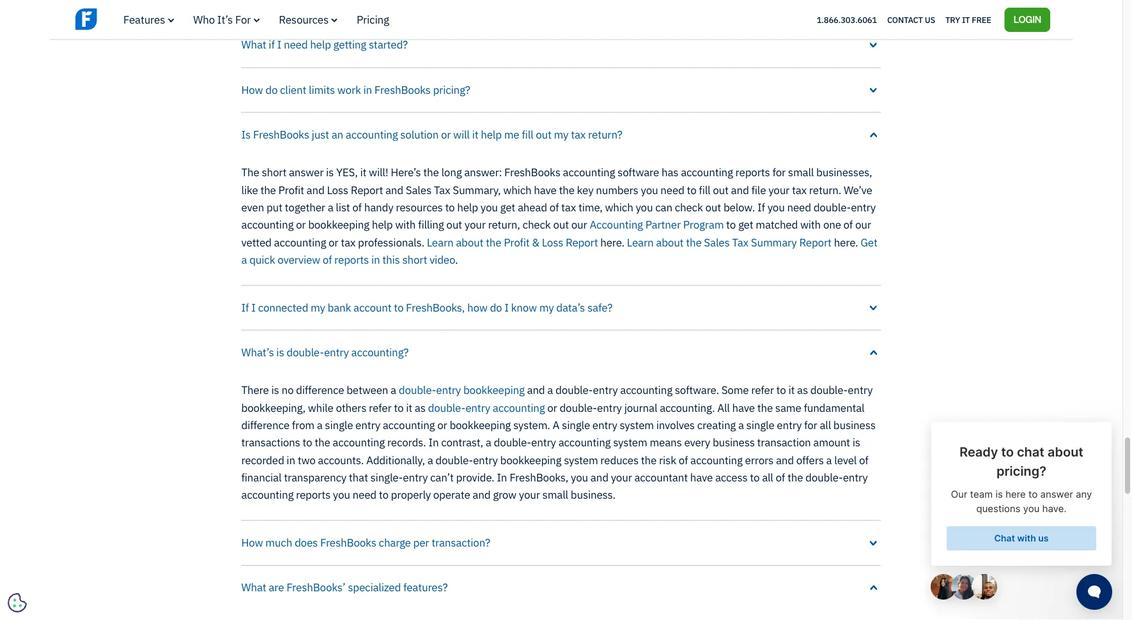Task type: describe. For each thing, give the bounding box(es) containing it.
filling
[[418, 218, 444, 232]]

help down 'handy'
[[372, 218, 393, 232]]

3 single from the left
[[747, 419, 775, 433]]

1 vertical spatial all
[[762, 471, 774, 485]]

fill inside the short answer is yes, it will!  here's the long answer:  freshbooks accounting software has accounting reports for small businesses, like the profit and loss report and sales tax summary, which have the key numbers you need to fill out and file your tax return. we've even put together a list of handy resources to help you get ahead of tax time, which you can check out below. if you need double-entry accounting or bookkeeping help with filling out your return, check out our
[[699, 183, 711, 197]]

you down software
[[641, 183, 658, 197]]

the down offers
[[788, 471, 803, 485]]

accounting down financial at the left bottom of the page
[[241, 489, 294, 503]]

of inside get a quick overview of reports in this short video
[[323, 253, 332, 267]]

accounting.
[[660, 401, 715, 415]]

is freshbooks just an accounting solution or will it help me fill out my tax return?
[[241, 128, 623, 142]]

get
[[861, 236, 878, 250]]

what's is double-entry accounting?
[[241, 346, 409, 360]]

1 here. from the left
[[601, 236, 625, 250]]

1.866.303.6061
[[817, 14, 877, 25]]

what if i need help getting started?
[[241, 38, 408, 52]]

or double-entry journal accounting. all have the same fundamental difference from a single entry accounting or bookkeeping system.   a single entry system involves creating a single entry for all business transactions to the accounting records. in contrast, a double-entry accounting system means every business transaction amount is recorded in two accounts. additionally, a double-entry bookkeeping system reduces the risk of accounting errors and offers a level of financial transparency that single-entry can't provide.  in freshbooks, you and your accountant have access to all of the double-entry accounting reports you need to properly operate and grow your small business.
[[241, 401, 876, 503]]

is right what's
[[276, 346, 284, 360]]

1 horizontal spatial report
[[566, 236, 598, 250]]

financial
[[241, 471, 282, 485]]

a right from on the bottom
[[317, 419, 323, 433]]

for inside or double-entry journal accounting. all have the same fundamental difference from a single entry accounting or bookkeeping system.   a single entry system involves creating a single entry for all business transactions to the accounting records. in contrast, a double-entry accounting system means every business transaction amount is recorded in two accounts. additionally, a double-entry bookkeeping system reduces the risk of accounting errors and offers a level of financial transparency that single-entry can't provide.  in freshbooks, you and your accountant have access to all of the double-entry accounting reports you need to properly operate and grow your small business.
[[804, 419, 818, 433]]

out up below.
[[713, 183, 729, 197]]

it up same
[[789, 384, 795, 398]]

a right the contrast,
[[486, 436, 491, 450]]

reports inside or double-entry journal accounting. all have the same fundamental difference from a single entry accounting or bookkeeping system.   a single entry system involves creating a single entry for all business transactions to the accounting records. in contrast, a double-entry accounting system means every business transaction amount is recorded in two accounts. additionally, a double-entry bookkeeping system reduces the risk of accounting errors and offers a level of financial transparency that single-entry can't provide.  in freshbooks, you and your accountant have access to all of the double-entry accounting reports you need to properly operate and grow your small business.
[[296, 489, 331, 503]]

numbers
[[596, 183, 639, 197]]

the left key
[[559, 183, 575, 197]]

one
[[823, 218, 841, 232]]

short inside get a quick overview of reports in this short video
[[402, 253, 427, 267]]

me
[[504, 128, 520, 142]]

the right like
[[260, 183, 276, 197]]

contact us
[[887, 14, 936, 25]]

can
[[656, 201, 673, 215]]

getting
[[334, 38, 366, 52]]

my left bank
[[311, 301, 325, 315]]

handy
[[364, 201, 394, 215]]

my right know
[[539, 301, 554, 315]]

like
[[241, 183, 258, 197]]

the short answer is yes, it will!  here's the long answer:  freshbooks accounting software has accounting reports for small businesses, like the profit and loss report and sales tax summary, which have the key numbers you need to fill out and file your tax return. we've even put together a list of handy resources to help you get ahead of tax time, which you can check out below. if you need double-entry accounting or bookkeeping help with filling out your return, check out our
[[241, 166, 876, 232]]

to up same
[[777, 384, 786, 398]]

features?
[[403, 581, 448, 595]]

1 horizontal spatial which
[[605, 201, 633, 215]]

resources link
[[279, 12, 338, 27]]

additionally,
[[366, 454, 425, 468]]

is left no in the bottom of the page
[[271, 384, 279, 398]]

and up below.
[[731, 183, 749, 197]]

a up 'can't'
[[428, 454, 433, 468]]

we've
[[844, 183, 873, 197]]

accounting
[[590, 218, 643, 232]]

and down answer
[[307, 183, 325, 197]]

features
[[123, 12, 165, 27]]

of down transaction
[[776, 471, 785, 485]]

my left return?
[[554, 128, 569, 142]]

it inside the short answer is yes, it will!  here's the long answer:  freshbooks accounting software has accounting reports for small businesses, like the profit and loss report and sales tax summary, which have the key numbers you need to fill out and file your tax return. we've even put together a list of handy resources to help you get ahead of tax time, which you can check out below. if you need double-entry accounting or bookkeeping help with filling out your return, check out our
[[360, 166, 367, 180]]

if i connected my bank account to freshbooks, how do i know my data's safe?
[[241, 301, 613, 315]]

0 vertical spatial business
[[834, 419, 876, 433]]

0 horizontal spatial fill
[[522, 128, 534, 142]]

1 horizontal spatial profit
[[504, 236, 530, 250]]

need down the has
[[661, 183, 685, 197]]

level
[[835, 454, 857, 468]]

resources
[[396, 201, 443, 215]]

professionals.
[[358, 236, 425, 250]]

you up the business.
[[571, 471, 588, 485]]

accounting up key
[[563, 166, 615, 180]]

fundamental
[[804, 401, 865, 415]]

0 vertical spatial freshbooks,
[[406, 301, 465, 315]]

it's
[[217, 12, 233, 27]]

and down provide.
[[473, 489, 491, 503]]

of right risk
[[679, 454, 688, 468]]

1 vertical spatial sales
[[704, 236, 730, 250]]

accounting up accounts.
[[333, 436, 385, 450]]

if inside the short answer is yes, it will!  here's the long answer:  freshbooks accounting software has accounting reports for small businesses, like the profit and loss report and sales tax summary, which have the key numbers you need to fill out and file your tax return. we've even put together a list of handy resources to help you get ahead of tax time, which you can check out below. if you need double-entry accounting or bookkeeping help with filling out your return, check out our
[[758, 201, 765, 215]]

how
[[467, 301, 488, 315]]

learn about the profit & loss report here. learn about the sales tax summary report here.
[[427, 236, 861, 250]]

1 vertical spatial system
[[613, 436, 647, 450]]

1 vertical spatial in
[[497, 471, 507, 485]]

you down "summary,"
[[481, 201, 498, 215]]

time,
[[579, 201, 603, 215]]

bookkeeping,
[[241, 401, 306, 415]]

and up the business.
[[591, 471, 609, 485]]

recorded
[[241, 454, 284, 468]]

answer:
[[464, 166, 502, 180]]

your down 'reduces'
[[611, 471, 632, 485]]

1 horizontal spatial as
[[797, 384, 808, 398]]

is
[[241, 128, 251, 142]]

does
[[295, 536, 318, 550]]

or inside the short answer is yes, it will!  here's the long answer:  freshbooks accounting software has accounting reports for small businesses, like the profit and loss report and sales tax summary, which have the key numbers you need to fill out and file your tax return. we've even put together a list of handy resources to help you get ahead of tax time, which you can check out below. if you need double-entry accounting or bookkeeping help with filling out your return, check out our
[[296, 218, 306, 232]]

learn about the profit & loss report link
[[427, 236, 598, 250]]

to get matched with one of our vetted accounting or tax professionals.
[[241, 218, 871, 250]]

2 horizontal spatial report
[[800, 236, 832, 250]]

the left same
[[757, 401, 773, 415]]

the left long
[[423, 166, 439, 180]]

0 horizontal spatial as
[[415, 401, 426, 415]]

or inside to get matched with one of our vetted accounting or tax professionals.
[[329, 236, 339, 250]]

reduces
[[601, 454, 639, 468]]

2 learn from the left
[[627, 236, 654, 250]]

pricing?
[[433, 83, 470, 97]]

tax left "time,"
[[561, 201, 576, 215]]

contact us link
[[887, 11, 936, 28]]

your right the file
[[769, 183, 790, 197]]

0 vertical spatial in
[[429, 436, 439, 450]]

overview
[[278, 253, 320, 267]]

to right "account"
[[394, 301, 404, 315]]

0 horizontal spatial do
[[265, 83, 278, 97]]

get a quick overview of reports in this short video link
[[241, 236, 878, 267]]

file
[[752, 183, 766, 197]]

help down resources link
[[310, 38, 331, 52]]

you down that on the left of the page
[[333, 489, 350, 503]]

the up two
[[315, 436, 330, 450]]

what are freshbooks' specialized features?
[[241, 581, 448, 595]]

reports inside the short answer is yes, it will!  here's the long answer:  freshbooks accounting software has accounting reports for small businesses, like the profit and loss report and sales tax summary, which have the key numbers you need to fill out and file your tax return. we've even put together a list of handy resources to help you get ahead of tax time, which you can check out below. if you need double-entry accounting or bookkeeping help with filling out your return, check out our
[[736, 166, 770, 180]]

the down return,
[[486, 236, 502, 250]]

1 horizontal spatial tax
[[732, 236, 749, 250]]

need inside or double-entry journal accounting. all have the same fundamental difference from a single entry accounting or bookkeeping system.   a single entry system involves creating a single entry for all business transactions to the accounting records. in contrast, a double-entry accounting system means every business transaction amount is recorded in two accounts. additionally, a double-entry bookkeeping system reduces the risk of accounting errors and offers a level of financial transparency that single-entry can't provide.  in freshbooks, you and your accountant have access to all of the double-entry accounting reports you need to properly operate and grow your small business.
[[353, 489, 377, 503]]

records.
[[387, 436, 426, 450]]

how for how do client limits work in freshbooks pricing?
[[241, 83, 263, 97]]

client
[[280, 83, 306, 97]]

grow
[[493, 489, 517, 503]]

help left me
[[481, 128, 502, 142]]

a left level
[[826, 454, 832, 468]]

here's
[[391, 166, 421, 180]]

bookkeeping down double-entry accounting
[[450, 419, 511, 433]]

means
[[650, 436, 682, 450]]

out up program
[[706, 201, 721, 215]]

you up matched
[[768, 201, 785, 215]]

double- down double-entry bookkeeping link
[[428, 401, 466, 415]]

bookkeeping up double-entry accounting
[[464, 384, 525, 398]]

account
[[354, 301, 392, 315]]

tax inside the short answer is yes, it will!  here's the long answer:  freshbooks accounting software has accounting reports for small businesses, like the profit and loss report and sales tax summary, which have the key numbers you need to fill out and file your tax return. we've even put together a list of handy resources to help you get ahead of tax time, which you can check out below. if you need double-entry accounting or bookkeeping help with filling out your return, check out our
[[434, 183, 450, 197]]

accounting up records.
[[383, 419, 435, 433]]

to right 'resources'
[[445, 201, 455, 215]]

connected
[[258, 301, 308, 315]]

accounting right an
[[346, 128, 398, 142]]

freshbooks logo image
[[75, 7, 175, 31]]

quick
[[249, 253, 275, 267]]

charge
[[379, 536, 411, 550]]

what for what if i need help getting started?
[[241, 38, 266, 52]]

accounting right the has
[[681, 166, 733, 180]]

accounting down put
[[241, 218, 294, 232]]

your right the grow
[[519, 489, 540, 503]]

resources
[[279, 12, 329, 27]]

1 vertical spatial loss
[[542, 236, 563, 250]]

the down program
[[686, 236, 702, 250]]

our inside the short answer is yes, it will!  here's the long answer:  freshbooks accounting software has accounting reports for small businesses, like the profit and loss report and sales tax summary, which have the key numbers you need to fill out and file your tax return. we've even put together a list of handy resources to help you get ahead of tax time, which you can check out below. if you need double-entry accounting or bookkeeping help with filling out your return, check out our
[[571, 218, 587, 232]]

safe?
[[588, 301, 613, 315]]

for
[[235, 12, 251, 27]]

amount
[[814, 436, 850, 450]]

1 horizontal spatial i
[[277, 38, 281, 52]]

from
[[292, 419, 314, 433]]

work
[[337, 83, 361, 97]]

and down here's
[[386, 183, 403, 197]]

double- down system.
[[494, 436, 531, 450]]

double- up no in the bottom of the page
[[287, 346, 324, 360]]

the left risk
[[641, 454, 657, 468]]

specialized
[[348, 581, 401, 595]]

a inside the short answer is yes, it will!  here's the long answer:  freshbooks accounting software has accounting reports for small businesses, like the profit and loss report and sales tax summary, which have the key numbers you need to fill out and file your tax return. we've even put together a list of handy resources to help you get ahead of tax time, which you can check out below. if you need double-entry accounting or bookkeeping help with filling out your return, check out our
[[328, 201, 333, 215]]

accounting inside to get matched with one of our vetted accounting or tax professionals.
[[274, 236, 326, 250]]

reports inside get a quick overview of reports in this short video
[[334, 253, 369, 267]]

creating
[[697, 419, 736, 433]]

you left can
[[636, 201, 653, 215]]

freshbooks, inside or double-entry journal accounting. all have the same fundamental difference from a single entry accounting or bookkeeping system.   a single entry system involves creating a single entry for all business transactions to the accounting records. in contrast, a double-entry accounting system means every business transaction amount is recorded in two accounts. additionally, a double-entry bookkeeping system reduces the risk of accounting errors and offers a level of financial transparency that single-entry can't provide.  in freshbooks, you and your accountant have access to all of the double-entry accounting reports you need to properly operate and grow your small business.
[[510, 471, 569, 485]]

it right try in the top right of the page
[[962, 14, 970, 25]]

accounting partner program
[[587, 218, 724, 232]]

bookkeeping inside the short answer is yes, it will!  here's the long answer:  freshbooks accounting software has accounting reports for small businesses, like the profit and loss report and sales tax summary, which have the key numbers you need to fill out and file your tax return. we've even put together a list of handy resources to help you get ahead of tax time, which you can check out below. if you need double-entry accounting or bookkeeping help with filling out your return, check out our
[[308, 218, 370, 232]]

pricing link
[[357, 12, 389, 27]]

errors
[[745, 454, 774, 468]]

double- right between
[[399, 384, 436, 398]]

accounting up system.
[[493, 401, 545, 415]]

0 horizontal spatial refer
[[369, 401, 392, 415]]

of right ahead
[[550, 201, 559, 215]]

partner
[[646, 218, 681, 232]]

offers
[[797, 454, 824, 468]]

out right me
[[536, 128, 552, 142]]

ahead
[[518, 201, 547, 215]]

how for how much does freshbooks charge per transaction?
[[241, 536, 263, 550]]

this
[[383, 253, 400, 267]]

system.
[[513, 419, 550, 433]]

has
[[662, 166, 679, 180]]

out up get a quick overview of reports in this short video
[[553, 218, 569, 232]]

will!
[[369, 166, 388, 180]]

short inside the short answer is yes, it will!  here's the long answer:  freshbooks accounting software has accounting reports for small businesses, like the profit and loss report and sales tax summary, which have the key numbers you need to fill out and file your tax return. we've even put together a list of handy resources to help you get ahead of tax time, which you can check out below. if you need double-entry accounting or bookkeeping help with filling out your return, check out our
[[262, 166, 287, 180]]

sales inside the short answer is yes, it will!  here's the long answer:  freshbooks accounting software has accounting reports for small businesses, like the profit and loss report and sales tax summary, which have the key numbers you need to fill out and file your tax return. we've even put together a list of handy resources to help you get ahead of tax time, which you can check out below. if you need double-entry accounting or bookkeeping help with filling out your return, check out our
[[406, 183, 432, 197]]

help down "summary,"
[[457, 201, 478, 215]]

limits
[[309, 83, 335, 97]]

or up the contrast,
[[437, 419, 447, 433]]

or up a
[[548, 401, 557, 415]]

to up program
[[687, 183, 697, 197]]

to down single- at the left
[[379, 489, 389, 503]]

transaction?
[[432, 536, 490, 550]]

to down errors
[[750, 471, 760, 485]]

0 horizontal spatial i
[[251, 301, 256, 315]]

or left "will"
[[441, 128, 451, 142]]

2 here. from the left
[[834, 236, 858, 250]]

it down there is no difference between a double-entry bookkeeping
[[406, 401, 412, 415]]

risk
[[659, 454, 676, 468]]

to inside to get matched with one of our vetted accounting or tax professionals.
[[726, 218, 736, 232]]

0 vertical spatial in
[[364, 83, 372, 97]]

0 vertical spatial check
[[675, 201, 703, 215]]

freshbooks down started?
[[375, 83, 431, 97]]

1 horizontal spatial refer
[[751, 384, 774, 398]]

double- up a
[[556, 384, 593, 398]]

accounting down a
[[559, 436, 611, 450]]

summary
[[751, 236, 797, 250]]

double- down offers
[[806, 471, 843, 485]]

need up matched
[[787, 201, 811, 215]]



Task type: vqa. For each thing, say whether or not it's contained in the screenshot.
the single
yes



Task type: locate. For each thing, give the bounding box(es) containing it.
of inside to get matched with one of our vetted accounting or tax professionals.
[[844, 218, 853, 232]]

0 horizontal spatial check
[[523, 218, 551, 232]]

you
[[641, 183, 658, 197], [481, 201, 498, 215], [636, 201, 653, 215], [768, 201, 785, 215], [571, 471, 588, 485], [333, 489, 350, 503]]

journal
[[625, 401, 658, 415]]

1 horizontal spatial do
[[490, 301, 502, 315]]

summary,
[[453, 183, 501, 197]]

in right the work
[[364, 83, 372, 97]]

of right one
[[844, 218, 853, 232]]

with inside the short answer is yes, it will!  here's the long answer:  freshbooks accounting software has accounting reports for small businesses, like the profit and loss report and sales tax summary, which have the key numbers you need to fill out and file your tax return. we've even put together a list of handy resources to help you get ahead of tax time, which you can check out below. if you need double-entry accounting or bookkeeping help with filling out your return, check out our
[[395, 218, 416, 232]]

small inside or double-entry journal accounting. all have the same fundamental difference from a single entry accounting or bookkeeping system.   a single entry system involves creating a single entry for all business transactions to the accounting records. in contrast, a double-entry accounting system means every business transaction amount is recorded in two accounts. additionally, a double-entry bookkeeping system reduces the risk of accounting errors and offers a level of financial transparency that single-entry can't provide.  in freshbooks, you and your accountant have access to all of the double-entry accounting reports you need to properly operate and grow your small business.
[[543, 489, 568, 503]]

with inside to get matched with one of our vetted accounting or tax professionals.
[[801, 218, 821, 232]]

1 about from the left
[[456, 236, 484, 250]]

learn up video
[[427, 236, 454, 250]]

what for what are freshbooks' specialized features?
[[241, 581, 266, 595]]

a left quick
[[241, 253, 247, 267]]

double- up the fundamental
[[811, 384, 848, 398]]

my
[[554, 128, 569, 142], [311, 301, 325, 315], [539, 301, 554, 315]]

0 vertical spatial small
[[788, 166, 814, 180]]

1 horizontal spatial difference
[[296, 384, 344, 398]]

freshbooks'
[[287, 581, 346, 595]]

is up level
[[853, 436, 861, 450]]

freshbooks right does on the left of page
[[320, 536, 376, 550]]

i right if in the top of the page
[[277, 38, 281, 52]]

1 horizontal spatial here.
[[834, 236, 858, 250]]

a right creating
[[738, 419, 744, 433]]

fill up program
[[699, 183, 711, 197]]

1 horizontal spatial loss
[[542, 236, 563, 250]]

every
[[684, 436, 710, 450]]

0 horizontal spatial freshbooks,
[[406, 301, 465, 315]]

how left much
[[241, 536, 263, 550]]

1 horizontal spatial reports
[[334, 253, 369, 267]]

accounting up the overview at the left
[[274, 236, 326, 250]]

how much does freshbooks charge per transaction?
[[241, 536, 490, 550]]

check up program
[[675, 201, 703, 215]]

2 horizontal spatial have
[[732, 401, 755, 415]]

and down transaction
[[776, 454, 794, 468]]

1 horizontal spatial if
[[758, 201, 765, 215]]

and inside and a double-entry accounting software. some refer to it as double-entry bookkeeping, while others refer to it as
[[527, 384, 545, 398]]

a
[[328, 201, 333, 215], [241, 253, 247, 267], [391, 384, 396, 398], [548, 384, 553, 398], [317, 419, 323, 433], [738, 419, 744, 433], [486, 436, 491, 450], [428, 454, 433, 468], [826, 454, 832, 468]]

transaction
[[757, 436, 811, 450]]

can't
[[430, 471, 454, 485]]

refer
[[751, 384, 774, 398], [369, 401, 392, 415]]

0 vertical spatial all
[[820, 419, 831, 433]]

freshbooks, left how
[[406, 301, 465, 315]]

need right if in the top of the page
[[284, 38, 308, 52]]

some
[[722, 384, 749, 398]]

1 how from the top
[[241, 83, 263, 97]]

reports down transparency
[[296, 489, 331, 503]]

double- left journal
[[560, 401, 597, 415]]

2 about from the left
[[656, 236, 684, 250]]

login
[[1014, 13, 1042, 25]]

1 horizontal spatial check
[[675, 201, 703, 215]]

0 vertical spatial profit
[[278, 183, 304, 197]]

tax left return?
[[571, 128, 586, 142]]

have
[[534, 183, 557, 197], [732, 401, 755, 415], [690, 471, 713, 485]]

0 vertical spatial difference
[[296, 384, 344, 398]]

sales down program
[[704, 236, 730, 250]]

2 horizontal spatial i
[[505, 301, 509, 315]]

2 horizontal spatial reports
[[736, 166, 770, 180]]

single right a
[[562, 419, 590, 433]]

0 horizontal spatial report
[[351, 183, 383, 197]]

1 horizontal spatial with
[[801, 218, 821, 232]]

0 horizontal spatial profit
[[278, 183, 304, 197]]

transactions
[[241, 436, 300, 450]]

1 vertical spatial reports
[[334, 253, 369, 267]]

0 horizontal spatial for
[[773, 166, 786, 180]]

for
[[773, 166, 786, 180], [804, 419, 818, 433]]

0 horizontal spatial get
[[500, 201, 515, 215]]

small left the business.
[[543, 489, 568, 503]]

started?
[[369, 38, 408, 52]]

1 horizontal spatial all
[[820, 419, 831, 433]]

system
[[620, 419, 654, 433], [613, 436, 647, 450], [564, 454, 598, 468]]

video
[[430, 253, 455, 267]]

single-
[[371, 471, 403, 485]]

for inside the short answer is yes, it will!  here's the long answer:  freshbooks accounting software has accounting reports for small businesses, like the profit and loss report and sales tax summary, which have the key numbers you need to fill out and file your tax return. we've even put together a list of handy resources to help you get ahead of tax time, which you can check out below. if you need double-entry accounting or bookkeeping help with filling out your return, check out our
[[773, 166, 786, 180]]

1 horizontal spatial learn
[[627, 236, 654, 250]]

if left connected
[[241, 301, 249, 315]]

if
[[758, 201, 765, 215], [241, 301, 249, 315]]

learn about the sales tax summary report link
[[627, 236, 832, 250]]

about up .
[[456, 236, 484, 250]]

0 horizontal spatial learn
[[427, 236, 454, 250]]

with left one
[[801, 218, 821, 232]]

provide.
[[456, 471, 495, 485]]

a right between
[[391, 384, 396, 398]]

0 vertical spatial tax
[[434, 183, 450, 197]]

profit inside the short answer is yes, it will!  here's the long answer:  freshbooks accounting software has accounting reports for small businesses, like the profit and loss report and sales tax summary, which have the key numbers you need to fill out and file your tax return. we've even put together a list of handy resources to help you get ahead of tax time, which you can check out below. if you need double-entry accounting or bookkeeping help with filling out your return, check out our
[[278, 183, 304, 197]]

accounting inside and a double-entry accounting software. some refer to it as double-entry bookkeeping, while others refer to it as
[[620, 384, 673, 398]]

2 what from the top
[[241, 581, 266, 595]]

0 horizontal spatial single
[[325, 419, 353, 433]]

1 horizontal spatial about
[[656, 236, 684, 250]]

0 horizontal spatial have
[[534, 183, 557, 197]]

0 horizontal spatial about
[[456, 236, 484, 250]]

0 horizontal spatial business
[[713, 436, 755, 450]]

loss
[[327, 183, 348, 197], [542, 236, 563, 250]]

that
[[349, 471, 368, 485]]

loss up list
[[327, 183, 348, 197]]

2 vertical spatial reports
[[296, 489, 331, 503]]

0 vertical spatial fill
[[522, 128, 534, 142]]

double-entry bookkeeping link
[[396, 384, 525, 398]]

1 vertical spatial refer
[[369, 401, 392, 415]]

return?
[[588, 128, 623, 142]]

1 with from the left
[[395, 218, 416, 232]]

software.
[[675, 384, 719, 398]]

freshbooks up ahead
[[504, 166, 561, 180]]

0 vertical spatial reports
[[736, 166, 770, 180]]

0 vertical spatial sales
[[406, 183, 432, 197]]

which down the numbers
[[605, 201, 633, 215]]

how do client limits work in freshbooks pricing?
[[241, 83, 470, 97]]

tax
[[434, 183, 450, 197], [732, 236, 749, 250]]

as
[[797, 384, 808, 398], [415, 401, 426, 415]]

get inside the short answer is yes, it will!  here's the long answer:  freshbooks accounting software has accounting reports for small businesses, like the profit and loss report and sales tax summary, which have the key numbers you need to fill out and file your tax return. we've even put together a list of handy resources to help you get ahead of tax time, which you can check out below. if you need double-entry accounting or bookkeeping help with filling out your return, check out our
[[500, 201, 515, 215]]

double-entry accounting link
[[426, 401, 545, 415]]

1 vertical spatial business
[[713, 436, 755, 450]]

2 horizontal spatial single
[[747, 419, 775, 433]]

2 with from the left
[[801, 218, 821, 232]]

in right records.
[[429, 436, 439, 450]]

our down "time,"
[[571, 218, 587, 232]]

2 single from the left
[[562, 419, 590, 433]]

1 vertical spatial in
[[371, 253, 380, 267]]

double- down the contrast,
[[436, 454, 473, 468]]

0 vertical spatial get
[[500, 201, 515, 215]]

0 horizontal spatial our
[[571, 218, 587, 232]]

1 horizontal spatial have
[[690, 471, 713, 485]]

1 vertical spatial profit
[[504, 236, 530, 250]]

1 learn from the left
[[427, 236, 454, 250]]

i left know
[[505, 301, 509, 315]]

freshbooks
[[375, 83, 431, 97], [253, 128, 309, 142], [504, 166, 561, 180], [320, 536, 376, 550]]

in inside or double-entry journal accounting. all have the same fundamental difference from a single entry accounting or bookkeeping system.   a single entry system involves creating a single entry for all business transactions to the accounting records. in contrast, a double-entry accounting system means every business transaction amount is recorded in two accounts. additionally, a double-entry bookkeeping system reduces the risk of accounting errors and offers a level of financial transparency that single-entry can't provide.  in freshbooks, you and your accountant have access to all of the double-entry accounting reports you need to properly operate and grow your small business.
[[287, 454, 295, 468]]

2 vertical spatial system
[[564, 454, 598, 468]]

0 vertical spatial which
[[503, 183, 532, 197]]

your left return,
[[465, 218, 486, 232]]

a inside and a double-entry accounting software. some refer to it as double-entry bookkeeping, while others refer to it as
[[548, 384, 553, 398]]

if
[[269, 38, 275, 52]]

1 vertical spatial get
[[738, 218, 754, 232]]

is inside the short answer is yes, it will!  here's the long answer:  freshbooks accounting software has accounting reports for small businesses, like the profit and loss report and sales tax summary, which have the key numbers you need to fill out and file your tax return. we've even put together a list of handy resources to help you get ahead of tax time, which you can check out below. if you need double-entry accounting or bookkeeping help with filling out your return, check out our
[[326, 166, 334, 180]]

in up the grow
[[497, 471, 507, 485]]

in inside get a quick overview of reports in this short video
[[371, 253, 380, 267]]

and
[[307, 183, 325, 197], [386, 183, 403, 197], [731, 183, 749, 197], [527, 384, 545, 398], [776, 454, 794, 468], [591, 471, 609, 485], [473, 489, 491, 503]]

get a quick overview of reports in this short video
[[241, 236, 878, 267]]

double-
[[814, 201, 851, 215], [287, 346, 324, 360], [399, 384, 436, 398], [556, 384, 593, 398], [811, 384, 848, 398], [428, 401, 466, 415], [560, 401, 597, 415], [494, 436, 531, 450], [436, 454, 473, 468], [806, 471, 843, 485]]

1 horizontal spatial get
[[738, 218, 754, 232]]

0 vertical spatial have
[[534, 183, 557, 197]]

1 vertical spatial freshbooks,
[[510, 471, 569, 485]]

bookkeeping down list
[[308, 218, 370, 232]]

much
[[265, 536, 292, 550]]

refer right some
[[751, 384, 774, 398]]

accounting up access
[[691, 454, 743, 468]]

vetted
[[241, 236, 272, 250]]

1 horizontal spatial single
[[562, 419, 590, 433]]

try it free
[[946, 14, 992, 25]]

1 horizontal spatial small
[[788, 166, 814, 180]]

2 vertical spatial have
[[690, 471, 713, 485]]

here. down one
[[834, 236, 858, 250]]

1 horizontal spatial sales
[[704, 236, 730, 250]]

1 horizontal spatial freshbooks,
[[510, 471, 569, 485]]

to
[[687, 183, 697, 197], [445, 201, 455, 215], [726, 218, 736, 232], [394, 301, 404, 315], [777, 384, 786, 398], [394, 401, 404, 415], [303, 436, 312, 450], [750, 471, 760, 485], [379, 489, 389, 503]]

double- up one
[[814, 201, 851, 215]]

0 vertical spatial for
[[773, 166, 786, 180]]

per
[[413, 536, 429, 550]]

what
[[241, 38, 266, 52], [241, 581, 266, 595]]

of right list
[[353, 201, 362, 215]]

1 horizontal spatial business
[[834, 419, 876, 433]]

1 our from the left
[[571, 218, 587, 232]]

and up system.
[[527, 384, 545, 398]]

get inside to get matched with one of our vetted accounting or tax professionals.
[[738, 218, 754, 232]]

have inside the short answer is yes, it will!  here's the long answer:  freshbooks accounting software has accounting reports for small businesses, like the profit and loss report and sales tax summary, which have the key numbers you need to fill out and file your tax return. we've even put together a list of handy resources to help you get ahead of tax time, which you can check out below. if you need double-entry accounting or bookkeeping help with filling out your return, check out our
[[534, 183, 557, 197]]

1 vertical spatial small
[[543, 489, 568, 503]]

just
[[312, 128, 329, 142]]

0 vertical spatial system
[[620, 419, 654, 433]]

or
[[441, 128, 451, 142], [296, 218, 306, 232], [329, 236, 339, 250], [548, 401, 557, 415], [437, 419, 447, 433]]

your
[[769, 183, 790, 197], [465, 218, 486, 232], [611, 471, 632, 485], [519, 489, 540, 503]]

it right "will"
[[472, 128, 479, 142]]

0 horizontal spatial here.
[[601, 236, 625, 250]]

report inside the short answer is yes, it will!  here's the long answer:  freshbooks accounting software has accounting reports for small businesses, like the profit and loss report and sales tax summary, which have the key numbers you need to fill out and file your tax return. we've even put together a list of handy resources to help you get ahead of tax time, which you can check out below. if you need double-entry accounting or bookkeeping help with filling out your return, check out our
[[351, 183, 383, 197]]

in
[[364, 83, 372, 97], [371, 253, 380, 267], [287, 454, 295, 468]]

entry inside the short answer is yes, it will!  here's the long answer:  freshbooks accounting software has accounting reports for small businesses, like the profit and loss report and sales tax summary, which have the key numbers you need to fill out and file your tax return. we've even put together a list of handy resources to help you get ahead of tax time, which you can check out below. if you need double-entry accounting or bookkeeping help with filling out your return, check out our
[[851, 201, 876, 215]]

which up ahead
[[503, 183, 532, 197]]

loss inside the short answer is yes, it will!  here's the long answer:  freshbooks accounting software has accounting reports for small businesses, like the profit and loss report and sales tax summary, which have the key numbers you need to fill out and file your tax return. we've even put together a list of handy resources to help you get ahead of tax time, which you can check out below. if you need double-entry accounting or bookkeeping help with filling out your return, check out our
[[327, 183, 348, 197]]

it left will!
[[360, 166, 367, 180]]

will
[[453, 128, 470, 142]]

1 vertical spatial have
[[732, 401, 755, 415]]

freshbooks right is
[[253, 128, 309, 142]]

here. down accounting
[[601, 236, 625, 250]]

who
[[193, 12, 215, 27]]

1 vertical spatial as
[[415, 401, 426, 415]]

us
[[925, 14, 936, 25]]

a left list
[[328, 201, 333, 215]]

if down the file
[[758, 201, 765, 215]]

0 vertical spatial as
[[797, 384, 808, 398]]

0 horizontal spatial with
[[395, 218, 416, 232]]

0 vertical spatial if
[[758, 201, 765, 215]]

0 vertical spatial loss
[[327, 183, 348, 197]]

solution
[[400, 128, 439, 142]]

1 vertical spatial short
[[402, 253, 427, 267]]

how left client
[[241, 83, 263, 97]]

0 vertical spatial refer
[[751, 384, 774, 398]]

out right filling at the top left
[[447, 218, 462, 232]]

small inside the short answer is yes, it will!  here's the long answer:  freshbooks accounting software has accounting reports for small businesses, like the profit and loss report and sales tax summary, which have the key numbers you need to fill out and file your tax return. we've even put together a list of handy resources to help you get ahead of tax time, which you can check out below. if you need double-entry accounting or bookkeeping help with filling out your return, check out our
[[788, 166, 814, 180]]

while
[[308, 401, 334, 415]]

our inside to get matched with one of our vetted accounting or tax professionals.
[[855, 218, 871, 232]]

have left access
[[690, 471, 713, 485]]

1 vertical spatial do
[[490, 301, 502, 315]]

is
[[326, 166, 334, 180], [276, 346, 284, 360], [271, 384, 279, 398], [853, 436, 861, 450]]

to down there is no difference between a double-entry bookkeeping
[[394, 401, 404, 415]]

1 vertical spatial if
[[241, 301, 249, 315]]

0 horizontal spatial loss
[[327, 183, 348, 197]]

our up get
[[855, 218, 871, 232]]

accounts.
[[318, 454, 364, 468]]

accountant
[[635, 471, 688, 485]]

contact
[[887, 14, 923, 25]]

in
[[429, 436, 439, 450], [497, 471, 507, 485]]

to up learn about the sales tax summary report link
[[726, 218, 736, 232]]

0 horizontal spatial small
[[543, 489, 568, 503]]

freshbooks inside the short answer is yes, it will!  here's the long answer:  freshbooks accounting software has accounting reports for small businesses, like the profit and loss report and sales tax summary, which have the key numbers you need to fill out and file your tax return. we've even put together a list of handy resources to help you get ahead of tax time, which you can check out below. if you need double-entry accounting or bookkeeping help with filling out your return, check out our
[[504, 166, 561, 180]]

2 our from the left
[[855, 218, 871, 232]]

1 single from the left
[[325, 419, 353, 433]]

system up 'reduces'
[[613, 436, 647, 450]]

profit
[[278, 183, 304, 197], [504, 236, 530, 250]]

bookkeeping down system.
[[500, 454, 562, 468]]

business
[[834, 419, 876, 433], [713, 436, 755, 450]]

access
[[715, 471, 748, 485]]

what left are
[[241, 581, 266, 595]]

2 how from the top
[[241, 536, 263, 550]]

double- inside the short answer is yes, it will!  here's the long answer:  freshbooks accounting software has accounting reports for small businesses, like the profit and loss report and sales tax summary, which have the key numbers you need to fill out and file your tax return. we've even put together a list of handy resources to help you get ahead of tax time, which you can check out below. if you need double-entry accounting or bookkeeping help with filling out your return, check out our
[[814, 201, 851, 215]]

do right how
[[490, 301, 502, 315]]

1 vertical spatial for
[[804, 419, 818, 433]]

in left this
[[371, 253, 380, 267]]

1 vertical spatial tax
[[732, 236, 749, 250]]

a
[[553, 419, 560, 433]]

0 horizontal spatial short
[[262, 166, 287, 180]]

1 vertical spatial fill
[[699, 183, 711, 197]]

tax inside to get matched with one of our vetted accounting or tax professionals.
[[341, 236, 356, 250]]

1 horizontal spatial short
[[402, 253, 427, 267]]

1 horizontal spatial fill
[[699, 183, 711, 197]]

free
[[972, 14, 992, 25]]

accounting?
[[351, 346, 409, 360]]

who it's for link
[[193, 12, 260, 27]]

what left if in the top of the page
[[241, 38, 266, 52]]

0 horizontal spatial if
[[241, 301, 249, 315]]

are
[[269, 581, 284, 595]]

0 horizontal spatial which
[[503, 183, 532, 197]]

tax
[[571, 128, 586, 142], [792, 183, 807, 197], [561, 201, 576, 215], [341, 236, 356, 250]]

1 horizontal spatial for
[[804, 419, 818, 433]]

0 horizontal spatial difference
[[241, 419, 290, 433]]

key
[[577, 183, 594, 197]]

1 what from the top
[[241, 38, 266, 52]]

need down that on the left of the page
[[353, 489, 377, 503]]

difference inside or double-entry journal accounting. all have the same fundamental difference from a single entry accounting or bookkeeping system.   a single entry system involves creating a single entry for all business transactions to the accounting records. in contrast, a double-entry accounting system means every business transaction amount is recorded in two accounts. additionally, a double-entry bookkeeping system reduces the risk of accounting errors and offers a level of financial transparency that single-entry can't provide.  in freshbooks, you and your accountant have access to all of the double-entry accounting reports you need to properly operate and grow your small business.
[[241, 419, 290, 433]]

cookie preferences image
[[8, 594, 27, 613]]

long
[[441, 166, 462, 180]]

tax left return.
[[792, 183, 807, 197]]

is inside or double-entry journal accounting. all have the same fundamental difference from a single entry accounting or bookkeeping system.   a single entry system involves creating a single entry for all business transactions to the accounting records. in contrast, a double-entry accounting system means every business transaction amount is recorded in two accounts. additionally, a double-entry bookkeeping system reduces the risk of accounting errors and offers a level of financial transparency that single-entry can't provide.  in freshbooks, you and your accountant have access to all of the double-entry accounting reports you need to properly operate and grow your small business.
[[853, 436, 861, 450]]

two
[[298, 454, 316, 468]]

do left client
[[265, 83, 278, 97]]

1 vertical spatial which
[[605, 201, 633, 215]]

reports left this
[[334, 253, 369, 267]]

try it free link
[[946, 11, 992, 28]]

loss right &
[[542, 236, 563, 250]]

login link
[[1005, 8, 1051, 32]]

2 vertical spatial in
[[287, 454, 295, 468]]

tax down list
[[341, 236, 356, 250]]

or down list
[[329, 236, 339, 250]]

1 vertical spatial check
[[523, 218, 551, 232]]

system up the business.
[[564, 454, 598, 468]]

our
[[571, 218, 587, 232], [855, 218, 871, 232]]

of right level
[[859, 454, 869, 468]]

have up ahead
[[534, 183, 557, 197]]

i
[[277, 38, 281, 52], [251, 301, 256, 315], [505, 301, 509, 315]]

all
[[820, 419, 831, 433], [762, 471, 774, 485]]

a inside get a quick overview of reports in this short video
[[241, 253, 247, 267]]

cookie consent banner dialog
[[10, 464, 201, 611]]

a up a
[[548, 384, 553, 398]]

0 horizontal spatial sales
[[406, 183, 432, 197]]

to up two
[[303, 436, 312, 450]]



